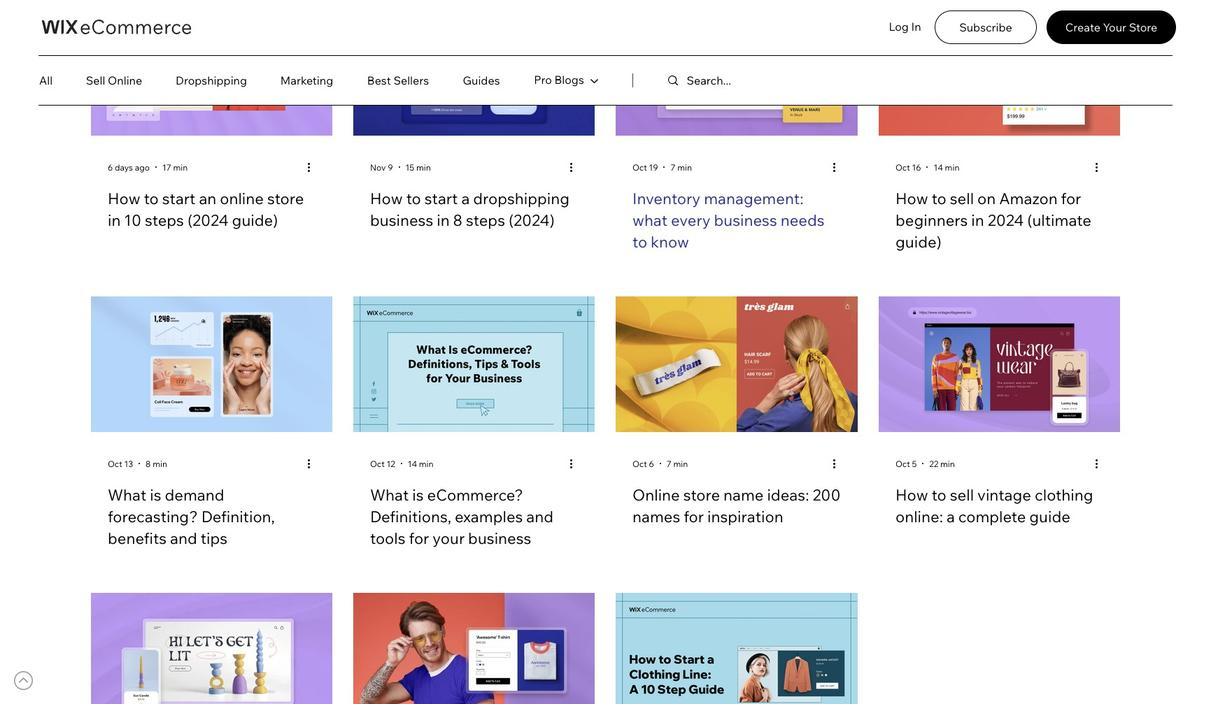Task type: vqa. For each thing, say whether or not it's contained in the screenshot.
'create your store' LINK
yes



Task type: describe. For each thing, give the bounding box(es) containing it.
guide
[[1030, 508, 1071, 527]]

min for an
[[173, 162, 188, 173]]

days
[[115, 162, 133, 173]]

all link
[[39, 67, 69, 95]]

pro
[[534, 73, 552, 87]]

and inside what is demand forecasting? definition, benefits and tips
[[170, 529, 197, 549]]

(ultimate
[[1028, 211, 1092, 230]]

store
[[1130, 20, 1158, 34]]

vintage
[[978, 486, 1032, 506]]

what is ecommerce? definitions, examples and tools for your business
[[370, 486, 554, 549]]

sell for a
[[950, 486, 975, 506]]

forecasting?
[[108, 508, 198, 527]]

steps for 8
[[466, 211, 505, 230]]

9
[[388, 162, 393, 173]]

store inside online store name ideas: 200 names for inspiration
[[684, 486, 720, 506]]

site element
[[517, 64, 601, 106]]

oct 13
[[108, 459, 133, 470]]

oct for how to sell on amazon for beginners in 2024 (ultimate guide)
[[896, 162, 911, 173]]

for inside how to sell on amazon for beginners in 2024 (ultimate guide)
[[1062, 189, 1082, 209]]

guide) for how to sell on amazon for beginners in 2024 (ultimate guide)
[[896, 232, 942, 252]]

what is ecommerce? definitions, examples and tools for your business element
[[354, 297, 595, 573]]

what is demand forecasting? definition, benefits and tips image
[[91, 297, 333, 433]]

oct for how to sell vintage clothing online: a complete guide
[[896, 459, 911, 470]]

in inside how to sell on amazon for beginners in 2024 (ultimate guide)
[[972, 211, 985, 230]]

how to start a candle business in 2024: an 8-step guide image
[[91, 594, 333, 705]]

dropshipping
[[473, 189, 570, 209]]

how to start a dropshipping business in 8 steps (2024)
[[370, 189, 570, 230]]

marketing
[[281, 73, 333, 87]]

min for ideas:
[[674, 459, 688, 470]]

guides link
[[446, 67, 517, 95]]

dropshipping
[[176, 73, 247, 87]]

inventory
[[633, 189, 701, 209]]

how to start a dropshipping business in 8 steps (2024) image
[[354, 0, 595, 136]]

tools
[[370, 529, 406, 549]]

13
[[124, 459, 133, 470]]

what is demand forecasting? definition, benefits and tips
[[108, 486, 275, 549]]

tips
[[201, 529, 228, 549]]

sell for beginners
[[950, 189, 975, 209]]

17 min
[[162, 162, 188, 173]]

min for forecasting?
[[153, 459, 167, 470]]

benefits
[[108, 529, 167, 549]]

0 horizontal spatial online
[[108, 73, 142, 87]]

how to start a t-shirt business online: 2024 guide image
[[354, 594, 595, 705]]

demand
[[165, 486, 224, 506]]

inventory management: what every business needs to know
[[633, 189, 825, 252]]

store inside how to start an online store in 10 steps (2024 guide)
[[267, 189, 304, 209]]

name
[[724, 486, 764, 506]]

(2024)
[[509, 211, 555, 230]]

how for how to start an online store in 10 steps (2024 guide)
[[108, 189, 141, 209]]

nov
[[370, 162, 386, 173]]

best
[[367, 73, 391, 87]]

sell online link
[[69, 67, 160, 95]]

how to start a dropshipping business in 8 steps (2024) element
[[354, 0, 595, 276]]

oct 19
[[633, 162, 658, 173]]

16
[[912, 162, 922, 173]]

17
[[162, 162, 171, 173]]

online:
[[896, 508, 944, 527]]

in for 8
[[437, 211, 450, 230]]

15
[[406, 162, 415, 173]]

oct 16
[[896, 162, 922, 173]]

8 min
[[146, 459, 167, 470]]

8 inside how to start a dropshipping business in 8 steps (2024)
[[453, 211, 463, 230]]

min for a
[[416, 162, 431, 173]]

what is ecommerce? definitions, examples and tools for your business image
[[354, 297, 595, 433]]

what for what is demand forecasting? definition, benefits and tips
[[108, 486, 147, 506]]

inventory management: what every business needs to know image
[[616, 0, 858, 136]]

online store name ideas: 200 names for inspiration
[[633, 486, 841, 527]]

marketing link
[[263, 67, 351, 95]]

10
[[124, 211, 141, 230]]

how to start an online store in 10 steps (2024 guide) link
[[108, 188, 316, 232]]

7 min for inventory
[[671, 162, 692, 173]]

what
[[633, 211, 668, 230]]

examples
[[455, 508, 523, 527]]

how to start an online store in 10 steps (2024 guide) image
[[91, 0, 333, 136]]

how to start an online store in 10 steps (2024 guide)
[[108, 189, 304, 230]]

7 for inventory
[[671, 162, 676, 173]]

ecommerce?
[[427, 486, 523, 506]]

how to sell on amazon for beginners in 2024 (ultimate guide) link
[[896, 188, 1104, 253]]

(2024
[[188, 211, 229, 230]]

subscribe link
[[935, 11, 1037, 44]]

in
[[912, 20, 922, 34]]

7 for online
[[667, 459, 672, 470]]

how for how to start a dropshipping business in 8 steps (2024)
[[370, 189, 403, 209]]

6 days ago
[[108, 162, 150, 173]]

7 min for online
[[667, 459, 688, 470]]

19
[[649, 162, 658, 173]]

create your store link
[[1047, 11, 1177, 44]]

an
[[199, 189, 217, 209]]

dropshipping link
[[160, 67, 263, 95]]

12
[[387, 459, 395, 470]]

needs
[[781, 211, 825, 230]]

pro blogs
[[534, 73, 584, 87]]

how to start an online store in 10 steps (2024 guide) element
[[91, 0, 333, 276]]

beginners
[[896, 211, 968, 230]]

inspiration
[[708, 508, 784, 527]]



Task type: locate. For each thing, give the bounding box(es) containing it.
online store name ideas: 200 names for inspiration element
[[616, 297, 858, 573]]

business
[[370, 211, 434, 230], [714, 211, 778, 230], [468, 529, 532, 549]]

inventory management: what every business needs to know link
[[633, 188, 841, 253]]

8 inside what is demand forecasting? definition, benefits and tips element
[[146, 459, 151, 470]]

oct
[[633, 162, 647, 173], [896, 162, 911, 173], [108, 459, 122, 470], [370, 459, 385, 470], [633, 459, 647, 470], [896, 459, 911, 470]]

min inside online store name ideas: 200 names for inspiration element
[[674, 459, 688, 470]]

2 sell from the top
[[950, 486, 975, 506]]

guides
[[463, 73, 500, 87]]

log
[[889, 20, 909, 34]]

0 horizontal spatial start
[[162, 189, 196, 209]]

steps
[[145, 211, 184, 230], [466, 211, 505, 230]]

min inside what is demand forecasting? definition, benefits and tips element
[[153, 459, 167, 470]]

1 horizontal spatial guide)
[[896, 232, 942, 252]]

complete
[[959, 508, 1027, 527]]

all
[[39, 73, 53, 87]]

how to sell on amazon for beginners in 2024 (ultimate guide) image
[[879, 0, 1121, 136]]

to inside how to start a dropshipping business in 8 steps (2024)
[[406, 189, 421, 209]]

management:
[[704, 189, 804, 209]]

2 is from the left
[[413, 486, 424, 506]]

2 what from the left
[[370, 486, 409, 506]]

1 sell from the top
[[950, 189, 975, 209]]

6
[[108, 162, 113, 173], [649, 459, 654, 470]]

0 vertical spatial online
[[108, 73, 142, 87]]

for down definitions,
[[409, 529, 429, 549]]

min right 12
[[419, 459, 434, 470]]

0 vertical spatial 7
[[671, 162, 676, 173]]

how to sell on amazon for beginners in 2024 (ultimate guide) element
[[879, 0, 1121, 276]]

oct up "names"
[[633, 459, 647, 470]]

to down the 15
[[406, 189, 421, 209]]

to down what
[[633, 232, 648, 252]]

how inside how to start an online store in 10 steps (2024 guide)
[[108, 189, 141, 209]]

1 horizontal spatial 14
[[934, 162, 944, 173]]

a right online:
[[947, 508, 956, 527]]

start for an
[[162, 189, 196, 209]]

1 horizontal spatial in
[[437, 211, 450, 230]]

2 horizontal spatial business
[[714, 211, 778, 230]]

min for vintage
[[941, 459, 956, 470]]

oct inside how to sell vintage clothing online: a complete guide element
[[896, 459, 911, 470]]

1 vertical spatial guide)
[[896, 232, 942, 252]]

0 vertical spatial 8
[[453, 211, 463, 230]]

what is demand forecasting? definition, benefits and tips link
[[108, 485, 316, 550]]

business down management:
[[714, 211, 778, 230]]

0 vertical spatial 14
[[934, 162, 944, 173]]

online up "names"
[[633, 486, 680, 506]]

7
[[671, 162, 676, 173], [667, 459, 672, 470]]

is for ecommerce?
[[413, 486, 424, 506]]

store left name
[[684, 486, 720, 506]]

steps for 10
[[145, 211, 184, 230]]

min right 16
[[945, 162, 960, 173]]

online store name ideas: 200 names for inspiration image
[[616, 297, 858, 433]]

your
[[433, 529, 465, 549]]

1 horizontal spatial and
[[527, 508, 554, 527]]

a inside how to sell vintage clothing online: a complete guide
[[947, 508, 956, 527]]

7 min inside online store name ideas: 200 names for inspiration element
[[667, 459, 688, 470]]

15 min
[[406, 162, 431, 173]]

oct left 12
[[370, 459, 385, 470]]

min inside how to start a dropshipping business in 8 steps (2024) element
[[416, 162, 431, 173]]

1 vertical spatial online
[[633, 486, 680, 506]]

oct for what is demand forecasting? definition, benefits and tips
[[108, 459, 122, 470]]

2 horizontal spatial in
[[972, 211, 985, 230]]

0 horizontal spatial is
[[150, 486, 161, 506]]

2 horizontal spatial for
[[1062, 189, 1082, 209]]

business inside how to start a dropshipping business in 8 steps (2024)
[[370, 211, 434, 230]]

oct inside how to sell on amazon for beginners in 2024 (ultimate guide) element
[[896, 162, 911, 173]]

8
[[453, 211, 463, 230], [146, 459, 151, 470]]

sell online
[[86, 73, 142, 87]]

7 inside online store name ideas: 200 names for inspiration element
[[667, 459, 672, 470]]

for inside what is ecommerce? definitions, examples and tools for your business
[[409, 529, 429, 549]]

how to sell vintage clothing online: a complete guide element
[[879, 297, 1121, 573]]

0 vertical spatial store
[[267, 189, 304, 209]]

0 horizontal spatial 6
[[108, 162, 113, 173]]

2 start from the left
[[425, 189, 458, 209]]

0 horizontal spatial guide)
[[232, 211, 278, 230]]

min
[[173, 162, 188, 173], [416, 162, 431, 173], [678, 162, 692, 173], [945, 162, 960, 173], [153, 459, 167, 470], [419, 459, 434, 470], [674, 459, 688, 470], [941, 459, 956, 470]]

1 vertical spatial sell
[[950, 486, 975, 506]]

start for a
[[425, 189, 458, 209]]

start left an
[[162, 189, 196, 209]]

what for what is ecommerce? definitions, examples and tools for your business
[[370, 486, 409, 506]]

22
[[930, 459, 939, 470]]

22 min
[[930, 459, 956, 470]]

oct inside online store name ideas: 200 names for inspiration element
[[633, 459, 647, 470]]

how to sell vintage clothing online: a complete guide image
[[879, 297, 1121, 433]]

min inside how to sell on amazon for beginners in 2024 (ultimate guide) element
[[945, 162, 960, 173]]

in
[[108, 211, 121, 230], [437, 211, 450, 230], [972, 211, 985, 230]]

how up 10 on the top left
[[108, 189, 141, 209]]

what inside what is ecommerce? definitions, examples and tools for your business
[[370, 486, 409, 506]]

sell
[[86, 73, 105, 87]]

and inside what is ecommerce? definitions, examples and tools for your business
[[527, 508, 554, 527]]

business inside inventory management: what every business needs to know
[[714, 211, 778, 230]]

sell up complete
[[950, 486, 975, 506]]

1 horizontal spatial what
[[370, 486, 409, 506]]

min for definitions,
[[419, 459, 434, 470]]

sell inside how to sell on amazon for beginners in 2024 (ultimate guide)
[[950, 189, 975, 209]]

to for (2024
[[144, 189, 159, 209]]

14 min
[[934, 162, 960, 173], [408, 459, 434, 470]]

start down the 15 min
[[425, 189, 458, 209]]

how to sell vintage clothing online: a complete guide link
[[896, 485, 1104, 528]]

6 left days
[[108, 162, 113, 173]]

a
[[462, 189, 470, 209], [947, 508, 956, 527]]

oct left 13
[[108, 459, 122, 470]]

oct for inventory management: what every business needs to know
[[633, 162, 647, 173]]

1 horizontal spatial steps
[[466, 211, 505, 230]]

to inside inventory management: what every business needs to know
[[633, 232, 648, 252]]

oct inside inventory management: what every business needs to know element
[[633, 162, 647, 173]]

start inside how to start an online store in 10 steps (2024 guide)
[[162, 189, 196, 209]]

for inside online store name ideas: 200 names for inspiration
[[684, 508, 704, 527]]

to up online:
[[932, 486, 947, 506]]

sellers
[[394, 73, 429, 87]]

1 vertical spatial store
[[684, 486, 720, 506]]

1 vertical spatial a
[[947, 508, 956, 527]]

steps inside how to start a dropshipping business in 8 steps (2024)
[[466, 211, 505, 230]]

7 min inside inventory management: what every business needs to know element
[[671, 162, 692, 173]]

names
[[633, 508, 681, 527]]

how for how to sell on amazon for beginners in 2024 (ultimate guide)
[[896, 189, 929, 209]]

1 vertical spatial 6
[[649, 459, 654, 470]]

to inside how to sell on amazon for beginners in 2024 (ultimate guide)
[[932, 189, 947, 209]]

to down "ago"
[[144, 189, 159, 209]]

how up online:
[[896, 486, 929, 506]]

is up definitions,
[[413, 486, 424, 506]]

sell left on
[[950, 189, 975, 209]]

blogs
[[555, 73, 584, 87]]

min right 13
[[153, 459, 167, 470]]

6 inside online store name ideas: 200 names for inspiration element
[[649, 459, 654, 470]]

1 in from the left
[[108, 211, 121, 230]]

1 vertical spatial 14
[[408, 459, 417, 470]]

is inside what is demand forecasting? definition, benefits and tips
[[150, 486, 161, 506]]

5
[[912, 459, 917, 470]]

steps down dropshipping at the top
[[466, 211, 505, 230]]

oct for what is ecommerce? definitions, examples and tools for your business
[[370, 459, 385, 470]]

oct left 19
[[633, 162, 647, 173]]

for
[[1062, 189, 1082, 209], [684, 508, 704, 527], [409, 529, 429, 549]]

ideas:
[[768, 486, 810, 506]]

7 right oct 6
[[667, 459, 672, 470]]

store right online
[[267, 189, 304, 209]]

create
[[1066, 20, 1101, 34]]

what
[[108, 486, 147, 506], [370, 486, 409, 506]]

sell inside how to sell vintage clothing online: a complete guide
[[950, 486, 975, 506]]

14 min inside "what is ecommerce? definitions, examples and tools for your business" element
[[408, 459, 434, 470]]

how to start a clothing business in 10 steps in 2024 image
[[616, 594, 858, 705]]

guide) inside how to sell on amazon for beginners in 2024 (ultimate guide)
[[896, 232, 942, 252]]

1 horizontal spatial start
[[425, 189, 458, 209]]

1 vertical spatial for
[[684, 508, 704, 527]]

2 in from the left
[[437, 211, 450, 230]]

oct for online store name ideas: 200 names for inspiration
[[633, 459, 647, 470]]

14 min right 12
[[408, 459, 434, 470]]

0 horizontal spatial a
[[462, 189, 470, 209]]

Search... search field
[[687, 64, 816, 97]]

1 horizontal spatial 8
[[453, 211, 463, 230]]

0 horizontal spatial 8
[[146, 459, 151, 470]]

guide) inside how to start an online store in 10 steps (2024 guide)
[[232, 211, 278, 230]]

1 horizontal spatial store
[[684, 486, 720, 506]]

6 inside how to start an online store in 10 steps (2024 guide) element
[[108, 162, 113, 173]]

0 vertical spatial for
[[1062, 189, 1082, 209]]

1 steps from the left
[[145, 211, 184, 230]]

14 min for is
[[408, 459, 434, 470]]

14
[[934, 162, 944, 173], [408, 459, 417, 470]]

14 min inside how to sell on amazon for beginners in 2024 (ultimate guide) element
[[934, 162, 960, 173]]

1 is from the left
[[150, 486, 161, 506]]

oct 5
[[896, 459, 917, 470]]

1 vertical spatial 7 min
[[667, 459, 688, 470]]

how inside how to sell vintage clothing online: a complete guide
[[896, 486, 929, 506]]

min right oct 6
[[674, 459, 688, 470]]

to inside how to sell vintage clothing online: a complete guide
[[932, 486, 947, 506]]

0 horizontal spatial store
[[267, 189, 304, 209]]

a left dropshipping at the top
[[462, 189, 470, 209]]

min inside inventory management: what every business needs to know element
[[678, 162, 692, 173]]

oct 12
[[370, 459, 395, 470]]

1 horizontal spatial is
[[413, 486, 424, 506]]

1 horizontal spatial 14 min
[[934, 162, 960, 173]]

1 horizontal spatial online
[[633, 486, 680, 506]]

oct left 16
[[896, 162, 911, 173]]

0 horizontal spatial and
[[170, 529, 197, 549]]

7 min right oct 6
[[667, 459, 688, 470]]

0 vertical spatial and
[[527, 508, 554, 527]]

and left tips
[[170, 529, 197, 549]]

online right sell
[[108, 73, 142, 87]]

oct inside "what is ecommerce? definitions, examples and tools for your business" element
[[370, 459, 385, 470]]

to for (ultimate
[[932, 189, 947, 209]]

1 vertical spatial 14 min
[[408, 459, 434, 470]]

log in link
[[886, 13, 925, 41]]

oct 6
[[633, 459, 654, 470]]

in inside how to start an online store in 10 steps (2024 guide)
[[108, 211, 121, 230]]

how inside how to sell on amazon for beginners in 2024 (ultimate guide)
[[896, 189, 929, 209]]

0 horizontal spatial in
[[108, 211, 121, 230]]

online
[[220, 189, 264, 209]]

every
[[671, 211, 711, 230]]

to up beginners
[[932, 189, 947, 209]]

1 start from the left
[[162, 189, 196, 209]]

how to start a dropshipping business in 8 steps (2024) link
[[370, 188, 578, 232]]

1 horizontal spatial a
[[947, 508, 956, 527]]

min inside how to sell vintage clothing online: a complete guide element
[[941, 459, 956, 470]]

None search field
[[660, 64, 845, 97]]

0 vertical spatial 7 min
[[671, 162, 692, 173]]

definition,
[[201, 508, 275, 527]]

min right the 15
[[416, 162, 431, 173]]

min for on
[[945, 162, 960, 173]]

14 inside "what is ecommerce? definitions, examples and tools for your business" element
[[408, 459, 417, 470]]

business inside what is ecommerce? definitions, examples and tools for your business
[[468, 529, 532, 549]]

1 vertical spatial 7
[[667, 459, 672, 470]]

1 vertical spatial and
[[170, 529, 197, 549]]

min right 19
[[678, 162, 692, 173]]

0 vertical spatial 6
[[108, 162, 113, 173]]

for up (ultimate
[[1062, 189, 1082, 209]]

a inside how to start a dropshipping business in 8 steps (2024)
[[462, 189, 470, 209]]

0 vertical spatial a
[[462, 189, 470, 209]]

2 steps from the left
[[466, 211, 505, 230]]

14 for is
[[408, 459, 417, 470]]

and
[[527, 508, 554, 527], [170, 529, 197, 549]]

3 in from the left
[[972, 211, 985, 230]]

7 right 19
[[671, 162, 676, 173]]

1 what from the left
[[108, 486, 147, 506]]

for right "names"
[[684, 508, 704, 527]]

how inside how to start a dropshipping business in 8 steps (2024)
[[370, 189, 403, 209]]

14 for to
[[934, 162, 944, 173]]

steps inside how to start an online store in 10 steps (2024 guide)
[[145, 211, 184, 230]]

what is ecommerce? definitions, examples and tools for your business link
[[370, 485, 578, 550]]

your
[[1104, 20, 1127, 34]]

14 right 16
[[934, 162, 944, 173]]

0 vertical spatial guide)
[[232, 211, 278, 230]]

best sellers
[[367, 73, 429, 87]]

amazon
[[1000, 189, 1058, 209]]

in for 10
[[108, 211, 121, 230]]

what is demand forecasting? definition, benefits and tips element
[[91, 297, 333, 573]]

steps right 10 on the top left
[[145, 211, 184, 230]]

1 horizontal spatial business
[[468, 529, 532, 549]]

to
[[144, 189, 159, 209], [406, 189, 421, 209], [932, 189, 947, 209], [633, 232, 648, 252], [932, 486, 947, 506]]

min inside how to start an online store in 10 steps (2024 guide) element
[[173, 162, 188, 173]]

1 vertical spatial 8
[[146, 459, 151, 470]]

definitions,
[[370, 508, 452, 527]]

guide) for how to start an online store in 10 steps (2024 guide)
[[232, 211, 278, 230]]

know
[[651, 232, 690, 252]]

min right 17
[[173, 162, 188, 173]]

is inside what is ecommerce? definitions, examples and tools for your business
[[413, 486, 424, 506]]

start inside how to start a dropshipping business in 8 steps (2024)
[[425, 189, 458, 209]]

0 horizontal spatial what
[[108, 486, 147, 506]]

to for (2024)
[[406, 189, 421, 209]]

2 vertical spatial for
[[409, 529, 429, 549]]

best sellers link
[[351, 67, 446, 95]]

200
[[813, 486, 841, 506]]

6 up "names"
[[649, 459, 654, 470]]

start
[[162, 189, 196, 209], [425, 189, 458, 209]]

1 horizontal spatial 6
[[649, 459, 654, 470]]

1 horizontal spatial for
[[684, 508, 704, 527]]

0 horizontal spatial business
[[370, 211, 434, 230]]

how to sell vintage clothing online: a complete guide
[[896, 486, 1094, 527]]

14 inside how to sell on amazon for beginners in 2024 (ultimate guide) element
[[934, 162, 944, 173]]

what inside what is demand forecasting? definition, benefits and tips
[[108, 486, 147, 506]]

guide)
[[232, 211, 278, 230], [896, 232, 942, 252]]

inventory management: what every business needs to know element
[[616, 0, 858, 276]]

0 horizontal spatial for
[[409, 529, 429, 549]]

min right the 22
[[941, 459, 956, 470]]

guide) down online
[[232, 211, 278, 230]]

0 vertical spatial 14 min
[[934, 162, 960, 173]]

min inside "what is ecommerce? definitions, examples and tools for your business" element
[[419, 459, 434, 470]]

how down 9
[[370, 189, 403, 209]]

ago
[[135, 162, 150, 173]]

subscribe
[[960, 20, 1013, 34]]

how up beginners
[[896, 189, 929, 209]]

what up definitions,
[[370, 486, 409, 506]]

create your store
[[1066, 20, 1158, 34]]

business down examples
[[468, 529, 532, 549]]

0 vertical spatial sell
[[950, 189, 975, 209]]

is up forecasting?
[[150, 486, 161, 506]]

0 horizontal spatial steps
[[145, 211, 184, 230]]

7 inside inventory management: what every business needs to know element
[[671, 162, 676, 173]]

is
[[150, 486, 161, 506], [413, 486, 424, 506]]

online inside online store name ideas: 200 names for inspiration
[[633, 486, 680, 506]]

to inside how to start an online store in 10 steps (2024 guide)
[[144, 189, 159, 209]]

min for every
[[678, 162, 692, 173]]

14 min for to
[[934, 162, 960, 173]]

log in
[[889, 20, 922, 34]]

7 min right 19
[[671, 162, 692, 173]]

nov 9
[[370, 162, 393, 173]]

is for demand
[[150, 486, 161, 506]]

how for how to sell vintage clothing online: a complete guide
[[896, 486, 929, 506]]

store
[[267, 189, 304, 209], [684, 486, 720, 506]]

2024
[[988, 211, 1024, 230]]

oct left 5 on the bottom of the page
[[896, 459, 911, 470]]

0 horizontal spatial 14
[[408, 459, 417, 470]]

and right examples
[[527, 508, 554, 527]]

on
[[978, 189, 996, 209]]

in inside how to start a dropshipping business in 8 steps (2024)
[[437, 211, 450, 230]]

0 horizontal spatial 14 min
[[408, 459, 434, 470]]

what down 13
[[108, 486, 147, 506]]

guide) down beginners
[[896, 232, 942, 252]]

business down the 15
[[370, 211, 434, 230]]

14 min right 16
[[934, 162, 960, 173]]

clothing
[[1035, 486, 1094, 506]]

14 right 12
[[408, 459, 417, 470]]

oct inside what is demand forecasting? definition, benefits and tips element
[[108, 459, 122, 470]]



